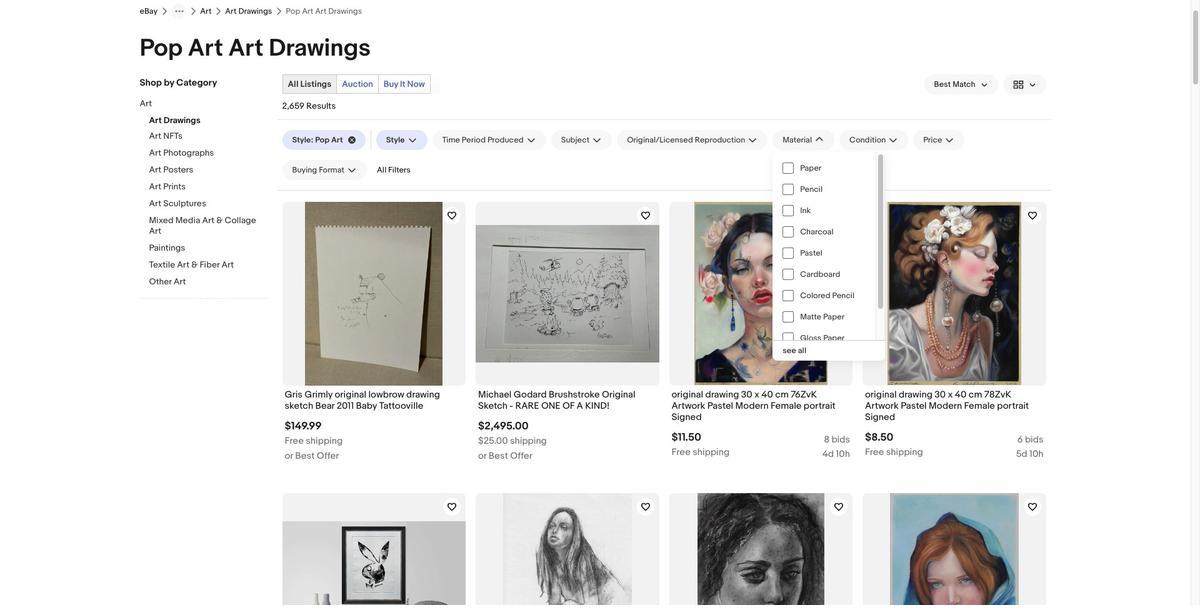Task type: vqa. For each thing, say whether or not it's contained in the screenshot.
offer associated with $149.99
yes



Task type: describe. For each thing, give the bounding box(es) containing it.
drawings inside art art drawings art nfts art photographs art posters art prints art sculptures mixed media art & collage art paintings textile art & fiber art other art
[[164, 115, 201, 126]]

style: pop art
[[292, 135, 343, 145]]

see all
[[783, 346, 807, 356]]

1 vertical spatial &
[[191, 259, 198, 270]]

original drawing a4 74zvk artwork pastel modern female portrait signed 2023 image
[[890, 493, 1019, 605]]

best for $149.99
[[295, 450, 315, 462]]

8
[[824, 434, 830, 446]]

ink
[[800, 206, 811, 216]]

pastel link
[[773, 243, 876, 264]]

78zvk
[[985, 389, 1012, 400]]

shop by category
[[140, 77, 217, 89]]

other
[[149, 276, 172, 287]]

female for $11.50
[[771, 400, 802, 412]]

matte
[[800, 312, 822, 322]]

x for $11.50
[[755, 389, 760, 400]]

style:
[[292, 135, 314, 145]]

fiber
[[200, 259, 220, 270]]

tap to watch item - michael godard brushstroke original sketch - rare one of a kind! image
[[637, 207, 654, 224]]

gloss paper
[[800, 333, 845, 343]]

offer for $149.99
[[317, 450, 339, 462]]

auction link
[[337, 75, 378, 93]]

best for $2,495.00
[[489, 450, 508, 462]]

free for $11.50
[[672, 446, 691, 458]]

listings
[[300, 79, 332, 89]]

a
[[577, 400, 583, 412]]

drawing for $11.50
[[706, 389, 739, 400]]

by
[[164, 77, 174, 89]]

shipping inside $2,495.00 $25.00 shipping or best offer
[[510, 435, 547, 447]]

art nfts link
[[149, 131, 268, 143]]

all for all listings
[[288, 79, 299, 89]]

all filters button
[[372, 160, 416, 180]]

lowbrow
[[369, 389, 404, 400]]

1 horizontal spatial pop
[[315, 135, 330, 145]]

michael godard brushstroke original sketch - rare one of a kind! image
[[476, 225, 659, 363]]

tap to watch item - original drawing a4 71zvk artwork pastel modern female portrait signed 2023 image
[[637, 498, 654, 516]]

paintings link
[[149, 243, 268, 254]]

6 bids free shipping
[[865, 434, 1044, 458]]

4d
[[823, 448, 834, 460]]

buy
[[384, 79, 398, 89]]

sketch
[[285, 400, 313, 412]]

or for $2,495.00
[[478, 450, 487, 462]]

tap to watch item - gris grimly original lowbrow drawing sketch bear 2011 baby tattooville image
[[443, 207, 461, 224]]

paper link
[[773, 158, 876, 179]]

original drawing 30 x 40 cm 78zvk artwork pastel modern female portrait signed image
[[888, 202, 1021, 385]]

$25.00
[[478, 435, 508, 447]]

portrait for $11.50
[[804, 400, 836, 412]]

shipping inside $149.99 free shipping or best offer
[[306, 435, 343, 447]]

$8.50
[[865, 431, 894, 444]]

mixed media art & collage art link
[[149, 215, 268, 238]]

matte paper link
[[773, 306, 876, 328]]

0 vertical spatial pencil
[[800, 184, 823, 194]]

6
[[1018, 434, 1023, 446]]

free inside $149.99 free shipping or best offer
[[285, 435, 304, 447]]

michael godard brushstroke original sketch - rare one of a kind! link
[[478, 389, 657, 415]]

-
[[510, 400, 513, 412]]

pencil link
[[773, 179, 876, 200]]

pop art art drawings
[[140, 34, 371, 63]]

gloss
[[800, 333, 822, 343]]

one
[[541, 400, 561, 412]]

2,659 results
[[282, 101, 336, 111]]

modern for $8.50
[[929, 400, 962, 412]]

cardboard
[[800, 269, 841, 279]]

76zvk
[[791, 389, 817, 400]]

offer for $2,495.00
[[510, 450, 533, 462]]

signed for $11.50
[[672, 411, 702, 423]]

original drawing a4 71zvk artwork pastel modern female portrait signed 2023 image
[[503, 493, 632, 605]]

drawing inside gris grimly original lowbrow drawing sketch bear 2011 baby tattooville
[[406, 389, 440, 400]]

bids for $11.50
[[832, 434, 850, 446]]

baby
[[356, 400, 377, 412]]

original drawing 30 x 40 cm 78zvk artwork pastel modern female portrait signed
[[865, 389, 1029, 423]]

michael
[[478, 389, 512, 400]]

original for $8.50
[[865, 389, 897, 400]]

see all button
[[773, 341, 886, 361]]

0 vertical spatial paper
[[800, 163, 822, 173]]

art posters link
[[149, 164, 268, 176]]

original for $11.50
[[672, 389, 704, 400]]

ebay link
[[140, 6, 158, 16]]

matte paper
[[800, 312, 845, 322]]

mixed
[[149, 215, 174, 226]]

collage
[[225, 215, 256, 226]]

buy it now link
[[379, 75, 430, 93]]

nfts
[[163, 131, 183, 141]]

material
[[783, 135, 812, 145]]

shipping inside 6 bids free shipping
[[886, 446, 923, 458]]

0 vertical spatial drawings
[[238, 6, 272, 16]]

$11.50
[[672, 431, 702, 444]]

textile art & fiber art link
[[149, 259, 268, 271]]

godard
[[514, 389, 547, 400]]

x for $8.50
[[948, 389, 953, 400]]

of
[[563, 400, 575, 412]]

gloss paper link
[[773, 328, 876, 349]]

results
[[306, 101, 336, 111]]

10h for $11.50
[[836, 448, 850, 460]]

ink link
[[773, 200, 876, 221]]

gris grimly original lowbrow drawing sketch bear 2011 baby tattooville
[[285, 389, 440, 412]]

1 vertical spatial art link
[[140, 98, 259, 110]]

paper for gloss paper
[[824, 333, 845, 343]]

$2,495.00
[[478, 420, 529, 433]]

rare
[[516, 400, 539, 412]]

art prints link
[[149, 181, 268, 193]]

andy warhol "playboy bunny" | synthetic polymer on paper drawing | authenticated image
[[282, 521, 466, 605]]

signed for $8.50
[[865, 411, 895, 423]]

cm for $8.50
[[969, 389, 983, 400]]

original inside gris grimly original lowbrow drawing sketch bear 2011 baby tattooville
[[335, 389, 366, 400]]

1 horizontal spatial &
[[217, 215, 223, 226]]

4d 10h
[[823, 448, 850, 460]]



Task type: locate. For each thing, give the bounding box(es) containing it.
ebay
[[140, 6, 158, 16]]

or inside $2,495.00 $25.00 shipping or best offer
[[478, 450, 487, 462]]

all inside all filters button
[[377, 165, 387, 175]]

artwork inside original drawing 30 x 40 cm 76zvk artwork pastel modern female portrait signed
[[672, 400, 706, 412]]

2 vertical spatial paper
[[824, 333, 845, 343]]

0 horizontal spatial pencil
[[800, 184, 823, 194]]

30 up 6 bids free shipping on the right
[[935, 389, 946, 400]]

30 for $11.50
[[741, 389, 753, 400]]

shipping inside the 8 bids free shipping
[[693, 446, 730, 458]]

original drawing 30 x 40 cm 76zvk artwork pastel modern female portrait signed link
[[672, 389, 850, 426]]

sketch
[[478, 400, 508, 412]]

0 horizontal spatial best
[[295, 450, 315, 462]]

paintings
[[149, 243, 185, 253]]

signed up "$11.50"
[[672, 411, 702, 423]]

bids inside 6 bids free shipping
[[1025, 434, 1044, 446]]

1 horizontal spatial x
[[948, 389, 953, 400]]

0 horizontal spatial modern
[[736, 400, 769, 412]]

drawings up nfts
[[164, 115, 201, 126]]

signed up $8.50
[[865, 411, 895, 423]]

0 vertical spatial art link
[[200, 6, 212, 16]]

1 10h from the left
[[836, 448, 850, 460]]

1 x from the left
[[755, 389, 760, 400]]

category
[[176, 77, 217, 89]]

10h right 4d
[[836, 448, 850, 460]]

2 modern from the left
[[929, 400, 962, 412]]

10h
[[836, 448, 850, 460], [1030, 448, 1044, 460]]

best
[[295, 450, 315, 462], [489, 450, 508, 462]]

gris
[[285, 389, 303, 400]]

30 for $8.50
[[935, 389, 946, 400]]

modern inside original drawing 30 x 40 cm 76zvk artwork pastel modern female portrait signed
[[736, 400, 769, 412]]

1 horizontal spatial modern
[[929, 400, 962, 412]]

2 horizontal spatial original
[[865, 389, 897, 400]]

drawing for $8.50
[[899, 389, 933, 400]]

3 drawing from the left
[[899, 389, 933, 400]]

&
[[217, 215, 223, 226], [191, 259, 198, 270]]

artwork inside original drawing 30 x 40 cm 78zvk artwork pastel modern female portrait signed
[[865, 400, 899, 412]]

sculptures
[[163, 198, 206, 209]]

art link left the art drawings "link"
[[200, 6, 212, 16]]

all inside all listings link
[[288, 79, 299, 89]]

original drawing 30 x 40 cm 76zvk artwork pastel modern female portrait signed
[[672, 389, 836, 423]]

1 vertical spatial pop
[[315, 135, 330, 145]]

original up $8.50
[[865, 389, 897, 400]]

signed inside original drawing 30 x 40 cm 76zvk artwork pastel modern female portrait signed
[[672, 411, 702, 423]]

0 horizontal spatial 40
[[762, 389, 773, 400]]

0 vertical spatial all
[[288, 79, 299, 89]]

0 horizontal spatial cm
[[776, 389, 789, 400]]

8 bids free shipping
[[672, 434, 850, 458]]

cm inside original drawing 30 x 40 cm 78zvk artwork pastel modern female portrait signed
[[969, 389, 983, 400]]

shop
[[140, 77, 162, 89]]

1 best from the left
[[295, 450, 315, 462]]

1 female from the left
[[771, 400, 802, 412]]

40 left 76zvk
[[762, 389, 773, 400]]

2 or from the left
[[478, 450, 487, 462]]

2 horizontal spatial free
[[865, 446, 884, 458]]

buy it now
[[384, 79, 425, 89]]

photographs
[[163, 148, 214, 158]]

paper for matte paper
[[823, 312, 845, 322]]

pencil up ink
[[800, 184, 823, 194]]

0 horizontal spatial pop
[[140, 34, 183, 63]]

2 horizontal spatial drawing
[[899, 389, 933, 400]]

or down $149.99
[[285, 450, 293, 462]]

all listings
[[288, 79, 332, 89]]

offer inside $2,495.00 $25.00 shipping or best offer
[[510, 450, 533, 462]]

1 horizontal spatial or
[[478, 450, 487, 462]]

now
[[407, 79, 425, 89]]

charcoal
[[800, 227, 834, 237]]

$149.99 free shipping or best offer
[[285, 420, 343, 462]]

pastel inside original drawing 30 x 40 cm 78zvk artwork pastel modern female portrait signed
[[901, 400, 927, 412]]

0 horizontal spatial artwork
[[672, 400, 706, 412]]

2 signed from the left
[[865, 411, 895, 423]]

drawing inside original drawing 30 x 40 cm 76zvk artwork pastel modern female portrait signed
[[706, 389, 739, 400]]

30 inside original drawing 30 x 40 cm 78zvk artwork pastel modern female portrait signed
[[935, 389, 946, 400]]

x left 76zvk
[[755, 389, 760, 400]]

pop
[[140, 34, 183, 63], [315, 135, 330, 145]]

drawings up listings
[[269, 34, 371, 63]]

original inside original drawing 30 x 40 cm 76zvk artwork pastel modern female portrait signed
[[672, 389, 704, 400]]

0 vertical spatial &
[[217, 215, 223, 226]]

& left fiber
[[191, 259, 198, 270]]

original inside original drawing 30 x 40 cm 78zvk artwork pastel modern female portrait signed
[[865, 389, 897, 400]]

1 horizontal spatial pencil
[[833, 291, 855, 301]]

1 40 from the left
[[762, 389, 773, 400]]

original
[[602, 389, 636, 400]]

bids
[[832, 434, 850, 446], [1025, 434, 1044, 446]]

0 horizontal spatial &
[[191, 259, 198, 270]]

5d
[[1017, 448, 1028, 460]]

shipping
[[306, 435, 343, 447], [510, 435, 547, 447], [693, 446, 730, 458], [886, 446, 923, 458]]

art link down category
[[140, 98, 259, 110]]

or for $149.99
[[285, 450, 293, 462]]

drawing
[[406, 389, 440, 400], [706, 389, 739, 400], [899, 389, 933, 400]]

artwork
[[672, 400, 706, 412], [865, 400, 899, 412]]

pencil right colored
[[833, 291, 855, 301]]

original drawing 30 x 40 cm 78zvk artwork pastel modern female portrait signed link
[[865, 389, 1044, 426]]

modern up 6 bids free shipping on the right
[[929, 400, 962, 412]]

tap to watch item - original drawing 30 x 40 cm 78zvk artwork pastel modern female portrait signed image
[[1024, 207, 1041, 224]]

all for all filters
[[377, 165, 387, 175]]

art sculptures link
[[149, 198, 268, 210]]

pastel down charcoal at the top right of page
[[800, 248, 823, 258]]

portrait for $8.50
[[998, 400, 1029, 412]]

1 horizontal spatial 30
[[935, 389, 946, 400]]

prints
[[163, 181, 186, 192]]

cm inside original drawing 30 x 40 cm 76zvk artwork pastel modern female portrait signed
[[776, 389, 789, 400]]

x
[[755, 389, 760, 400], [948, 389, 953, 400]]

original drawing 30 x 40 cm 76zvk artwork pastel modern female portrait signed image
[[694, 202, 828, 385]]

0 horizontal spatial free
[[285, 435, 304, 447]]

2 10h from the left
[[1030, 448, 1044, 460]]

offer down $149.99
[[317, 450, 339, 462]]

shipping down $149.99
[[306, 435, 343, 447]]

free for $8.50
[[865, 446, 884, 458]]

michael godard brushstroke original sketch - rare one of a kind!
[[478, 389, 636, 412]]

gris grimly original lowbrow drawing sketch bear 2011 baby tattooville link
[[285, 389, 463, 415]]

1 drawing from the left
[[406, 389, 440, 400]]

$149.99
[[285, 420, 322, 433]]

or down $25.00
[[478, 450, 487, 462]]

pop right style:
[[315, 135, 330, 145]]

best inside $149.99 free shipping or best offer
[[295, 450, 315, 462]]

2 offer from the left
[[510, 450, 533, 462]]

0 horizontal spatial x
[[755, 389, 760, 400]]

cm left 76zvk
[[776, 389, 789, 400]]

modern
[[736, 400, 769, 412], [929, 400, 962, 412]]

best inside $2,495.00 $25.00 shipping or best offer
[[489, 450, 508, 462]]

2 best from the left
[[489, 450, 508, 462]]

art link
[[200, 6, 212, 16], [140, 98, 259, 110]]

grimly
[[305, 389, 333, 400]]

0 horizontal spatial 30
[[741, 389, 753, 400]]

filters
[[388, 165, 411, 175]]

modern up the 8 bids free shipping
[[736, 400, 769, 412]]

paper
[[800, 163, 822, 173], [823, 312, 845, 322], [824, 333, 845, 343]]

1 horizontal spatial 40
[[955, 389, 967, 400]]

signed inside original drawing 30 x 40 cm 78zvk artwork pastel modern female portrait signed
[[865, 411, 895, 423]]

10h right the 5d
[[1030, 448, 1044, 460]]

x inside original drawing 30 x 40 cm 78zvk artwork pastel modern female portrait signed
[[948, 389, 953, 400]]

pastel
[[800, 248, 823, 258], [708, 400, 734, 412], [901, 400, 927, 412]]

1 portrait from the left
[[804, 400, 836, 412]]

pastel for $8.50
[[901, 400, 927, 412]]

kind!
[[585, 400, 610, 412]]

portrait inside original drawing 30 x 40 cm 76zvk artwork pastel modern female portrait signed
[[804, 400, 836, 412]]

media
[[175, 215, 200, 226]]

1 horizontal spatial pastel
[[800, 248, 823, 258]]

colored pencil
[[800, 291, 855, 301]]

0 horizontal spatial original
[[335, 389, 366, 400]]

offer inside $149.99 free shipping or best offer
[[317, 450, 339, 462]]

2 original from the left
[[672, 389, 704, 400]]

cm
[[776, 389, 789, 400], [969, 389, 983, 400]]

bids inside the 8 bids free shipping
[[832, 434, 850, 446]]

2 40 from the left
[[955, 389, 967, 400]]

pastel up the 8 bids free shipping
[[708, 400, 734, 412]]

& down art sculptures link
[[217, 215, 223, 226]]

pastel up 6 bids free shipping on the right
[[901, 400, 927, 412]]

shipping down "$2,495.00" on the bottom left of page
[[510, 435, 547, 447]]

2 drawing from the left
[[706, 389, 739, 400]]

art drawings link
[[225, 6, 272, 16]]

40 for $11.50
[[762, 389, 773, 400]]

1 horizontal spatial all
[[377, 165, 387, 175]]

bids right 8
[[832, 434, 850, 446]]

tap to watch item - andy warhol "playboy bunny" | synthetic polymer on paper drawing | authenticated image
[[443, 498, 461, 516]]

1 horizontal spatial artwork
[[865, 400, 899, 412]]

1 vertical spatial drawings
[[269, 34, 371, 63]]

40 for $8.50
[[955, 389, 967, 400]]

tap to watch item - original drawing a4 74zvk artwork pastel modern female portrait signed 2023 image
[[1024, 498, 1041, 516]]

2 horizontal spatial pastel
[[901, 400, 927, 412]]

pop up by
[[140, 34, 183, 63]]

modern inside original drawing 30 x 40 cm 78zvk artwork pastel modern female portrait signed
[[929, 400, 962, 412]]

paper right gloss
[[824, 333, 845, 343]]

female up the 8 bids free shipping
[[771, 400, 802, 412]]

style: pop art link
[[282, 130, 366, 150]]

pastel inside pastel link
[[800, 248, 823, 258]]

it
[[400, 79, 405, 89]]

free inside 6 bids free shipping
[[865, 446, 884, 458]]

portrait up 8
[[804, 400, 836, 412]]

0 horizontal spatial drawing
[[406, 389, 440, 400]]

2 30 from the left
[[935, 389, 946, 400]]

1 modern from the left
[[736, 400, 769, 412]]

5d 10h
[[1017, 448, 1044, 460]]

1 vertical spatial all
[[377, 165, 387, 175]]

0 horizontal spatial 10h
[[836, 448, 850, 460]]

1 horizontal spatial bids
[[1025, 434, 1044, 446]]

all left the filters
[[377, 165, 387, 175]]

posters
[[163, 164, 193, 175]]

free down $149.99
[[285, 435, 304, 447]]

female inside original drawing 30 x 40 cm 76zvk artwork pastel modern female portrait signed
[[771, 400, 802, 412]]

free inside the 8 bids free shipping
[[672, 446, 691, 458]]

portrait inside original drawing 30 x 40 cm 78zvk artwork pastel modern female portrait signed
[[998, 400, 1029, 412]]

artwork up "$11.50"
[[672, 400, 706, 412]]

pencil
[[800, 184, 823, 194], [833, 291, 855, 301]]

brushstroke
[[549, 389, 600, 400]]

portrait
[[804, 400, 836, 412], [998, 400, 1029, 412]]

0 horizontal spatial offer
[[317, 450, 339, 462]]

free down $8.50
[[865, 446, 884, 458]]

paper down colored pencil
[[823, 312, 845, 322]]

free
[[285, 435, 304, 447], [672, 446, 691, 458], [865, 446, 884, 458]]

charcoal link
[[773, 221, 876, 243]]

or
[[285, 450, 293, 462], [478, 450, 487, 462]]

2 portrait from the left
[[998, 400, 1029, 412]]

or inside $149.99 free shipping or best offer
[[285, 450, 293, 462]]

best down $149.99
[[295, 450, 315, 462]]

1 or from the left
[[285, 450, 293, 462]]

gris grimly original lowbrow drawing sketch bear 2011 baby tattooville image
[[305, 202, 443, 385]]

1 horizontal spatial original
[[672, 389, 704, 400]]

0 horizontal spatial bids
[[832, 434, 850, 446]]

pastel inside original drawing 30 x 40 cm 76zvk artwork pastel modern female portrait signed
[[708, 400, 734, 412]]

original right the 'bear'
[[335, 389, 366, 400]]

1 horizontal spatial signed
[[865, 411, 895, 423]]

artwork for $8.50
[[865, 400, 899, 412]]

bids for $8.50
[[1025, 434, 1044, 446]]

1 horizontal spatial portrait
[[998, 400, 1029, 412]]

female for $8.50
[[965, 400, 995, 412]]

all filters
[[377, 165, 411, 175]]

0 horizontal spatial all
[[288, 79, 299, 89]]

1 vertical spatial paper
[[823, 312, 845, 322]]

all listings link
[[283, 75, 337, 93]]

signed
[[672, 411, 702, 423], [865, 411, 895, 423]]

portrait up 6
[[998, 400, 1029, 412]]

1 horizontal spatial offer
[[510, 450, 533, 462]]

1 horizontal spatial female
[[965, 400, 995, 412]]

tap to watch item - original drawing a4 122mra art pastel modern female portrait realism signed 2023 image
[[830, 498, 848, 516]]

artwork up $8.50
[[865, 400, 899, 412]]

2 vertical spatial drawings
[[164, 115, 201, 126]]

original drawing a4 122mra art pastel modern female portrait realism signed 2023 image
[[698, 493, 825, 605]]

paper up pencil link
[[800, 163, 822, 173]]

0 horizontal spatial pastel
[[708, 400, 734, 412]]

40 inside original drawing 30 x 40 cm 78zvk artwork pastel modern female portrait signed
[[955, 389, 967, 400]]

drawings up 'pop art art drawings'
[[238, 6, 272, 16]]

cardboard link
[[773, 264, 876, 285]]

2011
[[337, 400, 354, 412]]

art photographs link
[[149, 148, 268, 159]]

0 vertical spatial pop
[[140, 34, 183, 63]]

offer
[[317, 450, 339, 462], [510, 450, 533, 462]]

2 x from the left
[[948, 389, 953, 400]]

cm left 78zvk
[[969, 389, 983, 400]]

cm for $11.50
[[776, 389, 789, 400]]

x inside original drawing 30 x 40 cm 76zvk artwork pastel modern female portrait signed
[[755, 389, 760, 400]]

1 original from the left
[[335, 389, 366, 400]]

colored
[[800, 291, 831, 301]]

all up 2,659
[[288, 79, 299, 89]]

1 offer from the left
[[317, 450, 339, 462]]

1 30 from the left
[[741, 389, 753, 400]]

3 original from the left
[[865, 389, 897, 400]]

original up "$11.50"
[[672, 389, 704, 400]]

40 inside original drawing 30 x 40 cm 76zvk artwork pastel modern female portrait signed
[[762, 389, 773, 400]]

1 horizontal spatial drawing
[[706, 389, 739, 400]]

textile
[[149, 259, 175, 270]]

1 signed from the left
[[672, 411, 702, 423]]

free down "$11.50"
[[672, 446, 691, 458]]

30 up the 8 bids free shipping
[[741, 389, 753, 400]]

artwork for $11.50
[[672, 400, 706, 412]]

tattooville
[[379, 400, 423, 412]]

shipping down $8.50
[[886, 446, 923, 458]]

0 horizontal spatial signed
[[672, 411, 702, 423]]

0 horizontal spatial female
[[771, 400, 802, 412]]

1 vertical spatial pencil
[[833, 291, 855, 301]]

1 horizontal spatial free
[[672, 446, 691, 458]]

2 female from the left
[[965, 400, 995, 412]]

shipping down "$11.50"
[[693, 446, 730, 458]]

bids right 6
[[1025, 434, 1044, 446]]

pastel for $11.50
[[708, 400, 734, 412]]

female up 6 bids free shipping on the right
[[965, 400, 995, 412]]

30 inside original drawing 30 x 40 cm 76zvk artwork pastel modern female portrait signed
[[741, 389, 753, 400]]

1 horizontal spatial best
[[489, 450, 508, 462]]

all
[[288, 79, 299, 89], [377, 165, 387, 175]]

1 horizontal spatial cm
[[969, 389, 983, 400]]

$2,495.00 $25.00 shipping or best offer
[[478, 420, 547, 462]]

art drawings
[[225, 6, 272, 16]]

modern for $11.50
[[736, 400, 769, 412]]

0 horizontal spatial portrait
[[804, 400, 836, 412]]

2 artwork from the left
[[865, 400, 899, 412]]

1 artwork from the left
[[672, 400, 706, 412]]

2 cm from the left
[[969, 389, 983, 400]]

2 bids from the left
[[1025, 434, 1044, 446]]

1 cm from the left
[[776, 389, 789, 400]]

0 horizontal spatial or
[[285, 450, 293, 462]]

female inside original drawing 30 x 40 cm 78zvk artwork pastel modern female portrait signed
[[965, 400, 995, 412]]

40 left 78zvk
[[955, 389, 967, 400]]

art art drawings art nfts art photographs art posters art prints art sculptures mixed media art & collage art paintings textile art & fiber art other art
[[140, 98, 256, 287]]

1 bids from the left
[[832, 434, 850, 446]]

x left 78zvk
[[948, 389, 953, 400]]

best down $25.00
[[489, 450, 508, 462]]

bear
[[315, 400, 335, 412]]

1 horizontal spatial 10h
[[1030, 448, 1044, 460]]

material button
[[773, 130, 835, 150]]

drawings
[[238, 6, 272, 16], [269, 34, 371, 63], [164, 115, 201, 126]]

drawing inside original drawing 30 x 40 cm 78zvk artwork pastel modern female portrait signed
[[899, 389, 933, 400]]

10h for $8.50
[[1030, 448, 1044, 460]]

offer down "$2,495.00" on the bottom left of page
[[510, 450, 533, 462]]



